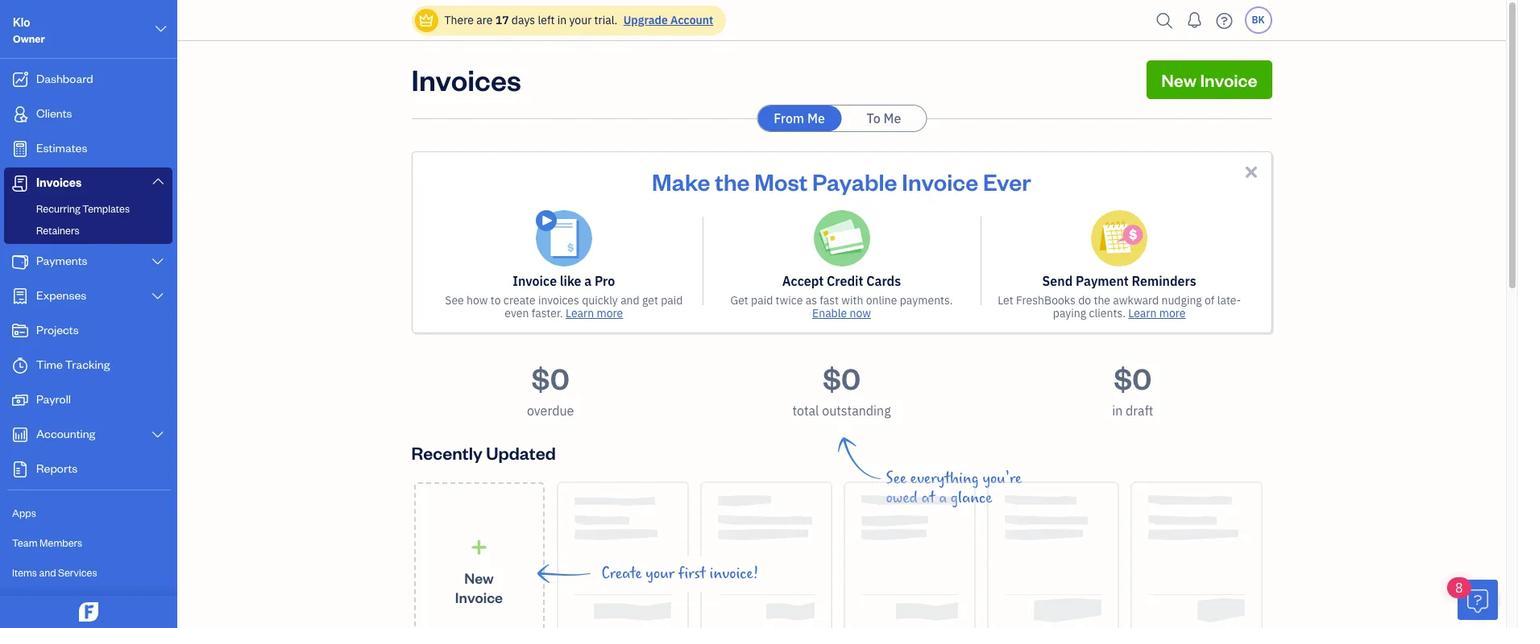 Task type: describe. For each thing, give the bounding box(es) containing it.
payroll link
[[4, 384, 172, 418]]

trial.
[[595, 13, 618, 27]]

recurring templates link
[[7, 199, 169, 218]]

dashboard link
[[4, 64, 172, 97]]

reminders
[[1132, 273, 1197, 289]]

upgrade
[[624, 13, 668, 27]]

time
[[36, 357, 63, 372]]

bk
[[1252, 14, 1265, 26]]

payment
[[1076, 273, 1129, 289]]

invoices
[[538, 293, 579, 308]]

go to help image
[[1212, 8, 1238, 33]]

items
[[12, 567, 37, 580]]

$0 total outstanding
[[793, 359, 891, 419]]

0 vertical spatial a
[[585, 273, 592, 289]]

items and services
[[12, 567, 97, 580]]

and inside see how to create invoices quickly and get paid even faster.
[[621, 293, 640, 308]]

late-
[[1218, 293, 1241, 308]]

owner
[[13, 32, 45, 45]]

17
[[496, 13, 509, 27]]

quickly
[[582, 293, 618, 308]]

reports
[[36, 461, 78, 476]]

more for send payment reminders
[[1160, 306, 1186, 321]]

glance
[[951, 489, 993, 508]]

notifications image
[[1182, 4, 1208, 36]]

freshbooks
[[1016, 293, 1076, 308]]

accounting link
[[4, 419, 172, 452]]

recurring templates
[[36, 202, 130, 215]]

and inside main element
[[39, 567, 56, 580]]

team members link
[[4, 530, 172, 558]]

services
[[58, 567, 97, 580]]

paid inside see how to create invoices quickly and get paid even faster.
[[661, 293, 683, 308]]

payments.
[[900, 293, 953, 308]]

recurring
[[36, 202, 80, 215]]

new invoice link for create your first invoice!
[[414, 483, 544, 629]]

1 vertical spatial new invoice
[[455, 569, 503, 607]]

0 vertical spatial chevron large down image
[[154, 19, 168, 39]]

freshbooks image
[[76, 603, 102, 622]]

owed
[[886, 489, 918, 508]]

see for see how to create invoices quickly and get paid even faster.
[[445, 293, 464, 308]]

do
[[1079, 293, 1092, 308]]

total
[[793, 403, 819, 419]]

awkward
[[1113, 293, 1159, 308]]

are
[[477, 13, 493, 27]]

invoice!
[[710, 565, 759, 584]]

time tracking link
[[4, 350, 172, 383]]

0 vertical spatial new invoice
[[1162, 69, 1258, 91]]

a inside the see everything you're owed at a glance
[[939, 489, 947, 508]]

estimates
[[36, 140, 87, 156]]

0 horizontal spatial the
[[715, 166, 750, 197]]

send payment reminders
[[1043, 273, 1197, 289]]

payable
[[813, 166, 898, 197]]

crown image
[[418, 12, 435, 29]]

new inside new invoice
[[464, 569, 494, 587]]

chevron large down image for expenses
[[150, 290, 165, 303]]

chevron large down image for accounting
[[150, 429, 165, 442]]

create
[[602, 565, 642, 584]]

bk button
[[1245, 6, 1272, 34]]

now
[[850, 306, 871, 321]]

$0 for $0 total outstanding
[[823, 359, 861, 397]]

the inside let freshbooks do the awkward nudging of late- paying clients.
[[1094, 293, 1111, 308]]

invoice like a pro
[[513, 273, 615, 289]]

apps link
[[4, 500, 172, 528]]

dashboard image
[[10, 72, 30, 88]]

me for to me
[[884, 110, 902, 127]]

invoice like a pro image
[[536, 210, 592, 267]]

8
[[1456, 580, 1463, 596]]

invoice up create
[[513, 273, 557, 289]]

estimates link
[[4, 133, 172, 166]]

everything
[[911, 470, 979, 488]]

chevron large down image inside invoices link
[[150, 175, 165, 188]]

ever
[[983, 166, 1032, 197]]

learn more for a
[[566, 306, 623, 321]]

invoice left ever
[[902, 166, 979, 197]]

timer image
[[10, 358, 30, 374]]

accept credit cards get paid twice as fast with online payments. enable now
[[731, 273, 953, 321]]

me for from me
[[808, 110, 825, 127]]

overdue
[[527, 403, 574, 419]]

even
[[505, 306, 529, 321]]

items and services link
[[4, 559, 172, 588]]

learn for a
[[566, 306, 594, 321]]

expenses link
[[4, 280, 172, 314]]

accounting
[[36, 426, 95, 442]]

klo owner
[[13, 15, 45, 45]]

$0 for $0 overdue
[[532, 359, 570, 397]]

projects
[[36, 322, 79, 338]]

you're
[[983, 470, 1022, 488]]

time tracking
[[36, 357, 110, 372]]

0 vertical spatial invoices
[[411, 60, 521, 98]]

let
[[998, 293, 1014, 308]]

recently updated
[[411, 442, 556, 464]]

get
[[731, 293, 749, 308]]

estimate image
[[10, 141, 30, 157]]

invoice down the go to help icon
[[1200, 69, 1258, 91]]

pro
[[595, 273, 615, 289]]

to me
[[867, 110, 902, 127]]

invoice down plus icon
[[455, 588, 503, 607]]

klo
[[13, 15, 30, 30]]



Task type: locate. For each thing, give the bounding box(es) containing it.
chevron large down image down retainers link
[[150, 256, 165, 268]]

see left how
[[445, 293, 464, 308]]

new
[[1162, 69, 1197, 91], [464, 569, 494, 587]]

members
[[40, 537, 82, 550]]

new invoice link
[[1147, 60, 1272, 99], [414, 483, 544, 629]]

search image
[[1152, 8, 1178, 33]]

in
[[558, 13, 567, 27], [1112, 403, 1123, 419]]

upgrade account link
[[620, 13, 714, 27]]

see for see everything you're owed at a glance
[[886, 470, 907, 488]]

invoices up recurring
[[36, 175, 82, 190]]

1 vertical spatial see
[[886, 470, 907, 488]]

nudging
[[1162, 293, 1202, 308]]

in left draft
[[1112, 403, 1123, 419]]

learn more down pro
[[566, 306, 623, 321]]

create
[[504, 293, 536, 308]]

0 horizontal spatial new invoice
[[455, 569, 503, 607]]

8 button
[[1448, 578, 1498, 621]]

new invoice
[[1162, 69, 1258, 91], [455, 569, 503, 607]]

payments link
[[4, 246, 172, 279]]

payment image
[[10, 254, 30, 270]]

the right do
[[1094, 293, 1111, 308]]

and right the items
[[39, 567, 56, 580]]

a left pro
[[585, 273, 592, 289]]

let freshbooks do the awkward nudging of late- paying clients.
[[998, 293, 1241, 321]]

your left trial.
[[569, 13, 592, 27]]

project image
[[10, 323, 30, 339]]

1 vertical spatial and
[[39, 567, 56, 580]]

retainers link
[[7, 221, 169, 240]]

see inside see how to create invoices quickly and get paid even faster.
[[445, 293, 464, 308]]

2 horizontal spatial $0
[[1114, 359, 1152, 397]]

0 vertical spatial the
[[715, 166, 750, 197]]

like
[[560, 273, 582, 289]]

3 chevron large down image from the top
[[150, 429, 165, 442]]

chevron large down image down the payments link on the left top
[[150, 290, 165, 303]]

chevron large down image down payroll link
[[150, 429, 165, 442]]

0 horizontal spatial paid
[[661, 293, 683, 308]]

make
[[652, 166, 711, 197]]

2 learn more from the left
[[1129, 306, 1186, 321]]

1 $0 from the left
[[532, 359, 570, 397]]

money image
[[10, 393, 30, 409]]

and left get
[[621, 293, 640, 308]]

1 horizontal spatial your
[[646, 565, 675, 584]]

0 vertical spatial chevron large down image
[[150, 256, 165, 268]]

new down search icon
[[1162, 69, 1197, 91]]

get
[[642, 293, 658, 308]]

with
[[842, 293, 864, 308]]

payroll
[[36, 392, 71, 407]]

dashboard
[[36, 71, 93, 86]]

draft
[[1126, 403, 1154, 419]]

days
[[512, 13, 535, 27]]

learn right faster. at the left
[[566, 306, 594, 321]]

account
[[671, 13, 714, 27]]

invoices link
[[4, 168, 172, 199]]

invoices down there
[[411, 60, 521, 98]]

learn more
[[566, 306, 623, 321], [1129, 306, 1186, 321]]

to me link
[[842, 106, 926, 131]]

expenses
[[36, 288, 86, 303]]

a
[[585, 273, 592, 289], [939, 489, 947, 508]]

enable
[[812, 306, 847, 321]]

learn more for reminders
[[1129, 306, 1186, 321]]

$0
[[532, 359, 570, 397], [823, 359, 861, 397], [1114, 359, 1152, 397]]

apps
[[12, 507, 36, 520]]

2 paid from the left
[[751, 293, 773, 308]]

reports link
[[4, 454, 172, 487]]

0 horizontal spatial more
[[597, 306, 623, 321]]

payments
[[36, 253, 87, 268]]

to
[[867, 110, 881, 127]]

new invoice down the go to help icon
[[1162, 69, 1258, 91]]

me right to in the top right of the page
[[884, 110, 902, 127]]

templates
[[82, 202, 130, 215]]

learn more down reminders
[[1129, 306, 1186, 321]]

1 vertical spatial chevron large down image
[[150, 290, 165, 303]]

0 horizontal spatial $0
[[532, 359, 570, 397]]

how
[[467, 293, 488, 308]]

2 more from the left
[[1160, 306, 1186, 321]]

clients.
[[1089, 306, 1126, 321]]

2 me from the left
[[884, 110, 902, 127]]

invoices inside main element
[[36, 175, 82, 190]]

and
[[621, 293, 640, 308], [39, 567, 56, 580]]

accept
[[782, 273, 824, 289]]

invoice
[[1200, 69, 1258, 91], [902, 166, 979, 197], [513, 273, 557, 289], [455, 588, 503, 607]]

client image
[[10, 106, 30, 123]]

0 horizontal spatial learn more
[[566, 306, 623, 321]]

your
[[569, 13, 592, 27], [646, 565, 675, 584]]

1 horizontal spatial new invoice link
[[1147, 60, 1272, 99]]

chart image
[[10, 427, 30, 443]]

1 horizontal spatial invoices
[[411, 60, 521, 98]]

1 horizontal spatial $0
[[823, 359, 861, 397]]

at
[[922, 489, 935, 508]]

1 horizontal spatial the
[[1094, 293, 1111, 308]]

paid inside accept credit cards get paid twice as fast with online payments. enable now
[[751, 293, 773, 308]]

0 horizontal spatial see
[[445, 293, 464, 308]]

learn right clients.
[[1129, 306, 1157, 321]]

learn for reminders
[[1129, 306, 1157, 321]]

0 vertical spatial your
[[569, 13, 592, 27]]

to
[[491, 293, 501, 308]]

new invoice down plus icon
[[455, 569, 503, 607]]

1 horizontal spatial new
[[1162, 69, 1197, 91]]

invoice image
[[10, 176, 30, 192]]

projects link
[[4, 315, 172, 348]]

new invoice link for invoices
[[1147, 60, 1272, 99]]

more
[[597, 306, 623, 321], [1160, 306, 1186, 321]]

create your first invoice!
[[602, 565, 759, 584]]

$0 inside the $0 in draft
[[1114, 359, 1152, 397]]

0 vertical spatial new invoice link
[[1147, 60, 1272, 99]]

1 horizontal spatial me
[[884, 110, 902, 127]]

$0 for $0 in draft
[[1114, 359, 1152, 397]]

in right 'left'
[[558, 13, 567, 27]]

faster.
[[532, 306, 563, 321]]

a right the at
[[939, 489, 947, 508]]

paying
[[1053, 306, 1087, 321]]

0 horizontal spatial your
[[569, 13, 592, 27]]

first
[[678, 565, 706, 584]]

2 learn from the left
[[1129, 306, 1157, 321]]

credit
[[827, 273, 864, 289]]

there are 17 days left in your trial. upgrade account
[[445, 13, 714, 27]]

from me link
[[758, 106, 841, 131]]

the
[[715, 166, 750, 197], [1094, 293, 1111, 308]]

1 vertical spatial chevron large down image
[[150, 175, 165, 188]]

main element
[[0, 0, 230, 629]]

left
[[538, 13, 555, 27]]

clients
[[36, 106, 72, 121]]

$0 up draft
[[1114, 359, 1152, 397]]

report image
[[10, 462, 30, 478]]

close image
[[1243, 163, 1261, 181]]

0 horizontal spatial me
[[808, 110, 825, 127]]

see how to create invoices quickly and get paid even faster.
[[445, 293, 683, 321]]

resource center badge image
[[1458, 580, 1498, 621]]

2 $0 from the left
[[823, 359, 861, 397]]

1 horizontal spatial in
[[1112, 403, 1123, 419]]

0 vertical spatial see
[[445, 293, 464, 308]]

me right from
[[808, 110, 825, 127]]

from me
[[774, 110, 825, 127]]

$0 in draft
[[1112, 359, 1154, 419]]

0 horizontal spatial a
[[585, 273, 592, 289]]

0 vertical spatial and
[[621, 293, 640, 308]]

1 vertical spatial new invoice link
[[414, 483, 544, 629]]

1 paid from the left
[[661, 293, 683, 308]]

1 vertical spatial in
[[1112, 403, 1123, 419]]

$0 inside the $0 overdue
[[532, 359, 570, 397]]

more for invoice like a pro
[[597, 306, 623, 321]]

0 horizontal spatial new
[[464, 569, 494, 587]]

1 horizontal spatial paid
[[751, 293, 773, 308]]

1 chevron large down image from the top
[[150, 256, 165, 268]]

expense image
[[10, 289, 30, 305]]

1 vertical spatial new
[[464, 569, 494, 587]]

1 vertical spatial invoices
[[36, 175, 82, 190]]

0 horizontal spatial in
[[558, 13, 567, 27]]

make the most payable invoice ever
[[652, 166, 1032, 197]]

chevron large down image for payments
[[150, 256, 165, 268]]

$0 up the outstanding
[[823, 359, 861, 397]]

there
[[445, 13, 474, 27]]

1 horizontal spatial more
[[1160, 306, 1186, 321]]

chevron large down image inside the payments link
[[150, 256, 165, 268]]

your left first
[[646, 565, 675, 584]]

of
[[1205, 293, 1215, 308]]

more down reminders
[[1160, 306, 1186, 321]]

chevron large down image
[[154, 19, 168, 39], [150, 175, 165, 188]]

0 horizontal spatial new invoice link
[[414, 483, 544, 629]]

0 horizontal spatial and
[[39, 567, 56, 580]]

$0 up the overdue
[[532, 359, 570, 397]]

in inside the $0 in draft
[[1112, 403, 1123, 419]]

1 vertical spatial your
[[646, 565, 675, 584]]

1 horizontal spatial learn
[[1129, 306, 1157, 321]]

tracking
[[65, 357, 110, 372]]

1 horizontal spatial see
[[886, 470, 907, 488]]

clients link
[[4, 98, 172, 131]]

0 vertical spatial new
[[1162, 69, 1197, 91]]

1 horizontal spatial new invoice
[[1162, 69, 1258, 91]]

1 more from the left
[[597, 306, 623, 321]]

$0 inside $0 total outstanding
[[823, 359, 861, 397]]

see up the owed
[[886, 470, 907, 488]]

send payment reminders image
[[1092, 210, 1148, 267]]

accept credit cards image
[[814, 210, 870, 267]]

1 me from the left
[[808, 110, 825, 127]]

more down pro
[[597, 306, 623, 321]]

2 vertical spatial chevron large down image
[[150, 429, 165, 442]]

1 horizontal spatial a
[[939, 489, 947, 508]]

updated
[[486, 442, 556, 464]]

new down plus icon
[[464, 569, 494, 587]]

invoices
[[411, 60, 521, 98], [36, 175, 82, 190]]

cards
[[867, 273, 901, 289]]

from
[[774, 110, 805, 127]]

1 vertical spatial the
[[1094, 293, 1111, 308]]

send
[[1043, 273, 1073, 289]]

1 horizontal spatial learn more
[[1129, 306, 1186, 321]]

outstanding
[[822, 403, 891, 419]]

0 horizontal spatial learn
[[566, 306, 594, 321]]

retainers
[[36, 224, 79, 237]]

2 chevron large down image from the top
[[150, 290, 165, 303]]

online
[[866, 293, 897, 308]]

chevron large down image
[[150, 256, 165, 268], [150, 290, 165, 303], [150, 429, 165, 442]]

see inside the see everything you're owed at a glance
[[886, 470, 907, 488]]

0 horizontal spatial invoices
[[36, 175, 82, 190]]

1 learn from the left
[[566, 306, 594, 321]]

1 learn more from the left
[[566, 306, 623, 321]]

3 $0 from the left
[[1114, 359, 1152, 397]]

0 vertical spatial in
[[558, 13, 567, 27]]

twice
[[776, 293, 803, 308]]

plus image
[[470, 540, 488, 556]]

recently
[[411, 442, 483, 464]]

1 vertical spatial a
[[939, 489, 947, 508]]

the left 'most'
[[715, 166, 750, 197]]

1 horizontal spatial and
[[621, 293, 640, 308]]



Task type: vqa. For each thing, say whether or not it's contained in the screenshot.


